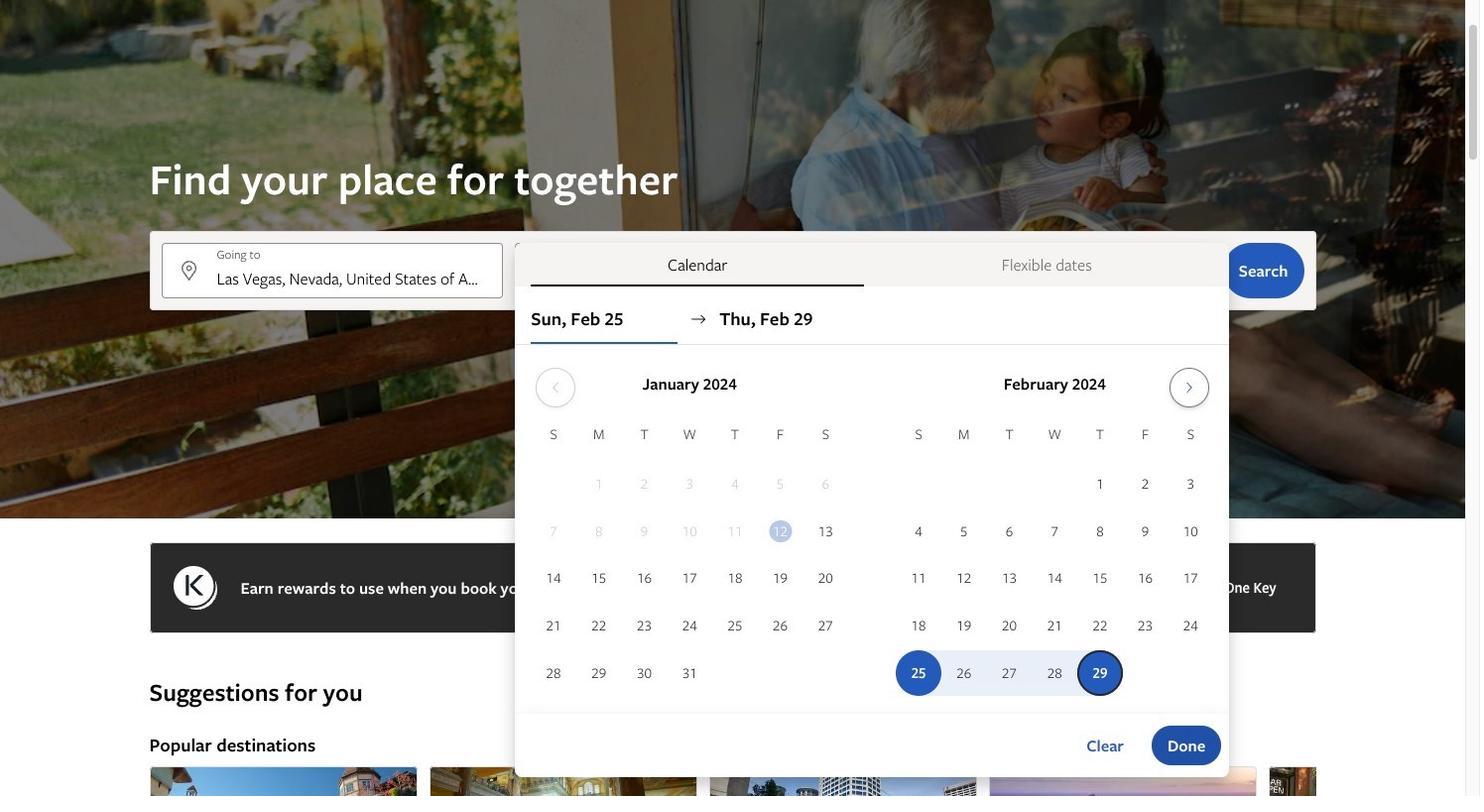 Task type: vqa. For each thing, say whether or not it's contained in the screenshot.
Gastown showing signage, street scenes and outdoor eating image at the bottom of page
yes



Task type: locate. For each thing, give the bounding box(es) containing it.
february 2024 element
[[896, 424, 1214, 698]]

tab list
[[515, 243, 1230, 287]]

today element
[[769, 521, 792, 542]]

previous month image
[[544, 380, 567, 396]]

next month image
[[1178, 380, 1201, 396]]

application inside 'wizard' 'region'
[[531, 360, 1214, 698]]

tab list inside 'wizard' 'region'
[[515, 243, 1230, 287]]

leavenworth featuring a small town or village and street scenes image
[[149, 767, 417, 797]]

application
[[531, 360, 1214, 698]]



Task type: describe. For each thing, give the bounding box(es) containing it.
recently viewed region
[[137, 646, 1328, 678]]

las vegas featuring interior views image
[[429, 767, 697, 797]]

january 2024 element
[[531, 424, 849, 698]]

directional image
[[690, 311, 708, 328]]

wizard region
[[0, 0, 1466, 778]]

gastown showing signage, street scenes and outdoor eating image
[[1269, 767, 1481, 797]]

makiki - lower punchbowl - tantalus showing landscape views, a sunset and a city image
[[989, 767, 1257, 797]]

downtown seattle featuring a skyscraper, a city and street scenes image
[[709, 767, 977, 797]]



